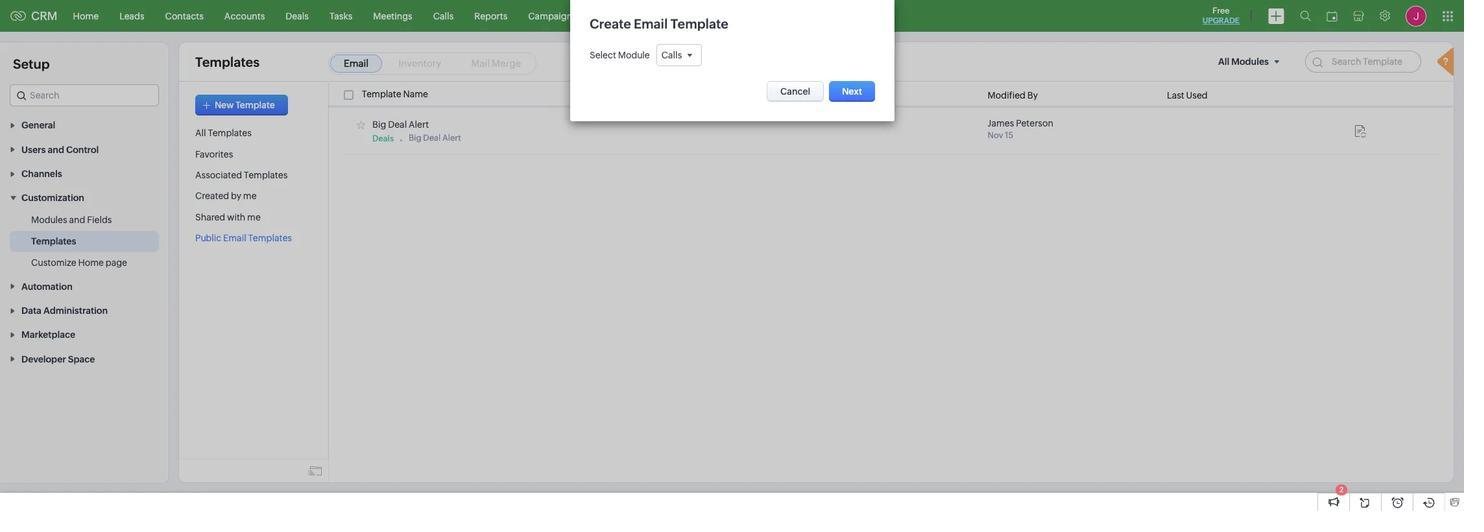 Task type: locate. For each thing, give the bounding box(es) containing it.
calls for calls link
[[433, 11, 454, 21]]

leads link
[[109, 0, 155, 31]]

0 horizontal spatial big
[[373, 119, 386, 130]]

0 vertical spatial big
[[373, 119, 386, 130]]

free upgrade
[[1203, 6, 1240, 25]]

15
[[1006, 131, 1014, 140]]

customize home page link
[[31, 257, 127, 270]]

big deal alert down big deal alert "link"
[[409, 133, 461, 143]]

leads
[[120, 11, 144, 21]]

big down big deal alert "link"
[[409, 133, 422, 143]]

template right new
[[236, 100, 275, 110]]

all templates
[[195, 128, 252, 138]]

1 vertical spatial email
[[223, 233, 246, 243]]

meetings
[[373, 11, 413, 21]]

customize home page
[[31, 258, 127, 268]]

customization
[[21, 193, 84, 203]]

crm link
[[10, 9, 58, 23]]

templates up customize
[[31, 236, 76, 247]]

None button
[[767, 81, 824, 102], [829, 81, 875, 102], [767, 81, 824, 102], [829, 81, 875, 102]]

0 horizontal spatial calls
[[433, 11, 454, 21]]

customization region
[[0, 210, 169, 274]]

page
[[106, 258, 127, 268]]

deals down big deal alert "link"
[[373, 134, 394, 143]]

me for shared with me
[[247, 212, 261, 222]]

me right by
[[243, 191, 257, 201]]

0 vertical spatial template
[[671, 16, 728, 31]]

1 vertical spatial calls
[[662, 50, 682, 60]]

1 vertical spatial big
[[409, 133, 422, 143]]

0 vertical spatial me
[[243, 191, 257, 201]]

projects
[[710, 11, 745, 21]]

0 vertical spatial deal
[[388, 119, 407, 130]]

1 horizontal spatial email
[[344, 58, 369, 69]]

calls down 'create email template'
[[662, 50, 682, 60]]

1 vertical spatial big deal alert
[[409, 133, 461, 143]]

template up the calls field
[[671, 16, 728, 31]]

campaigns link
[[518, 0, 587, 31]]

0 vertical spatial deals
[[286, 11, 309, 21]]

templates
[[195, 54, 260, 69], [208, 128, 252, 138], [244, 170, 288, 180], [248, 233, 292, 243], [31, 236, 76, 247]]

by
[[231, 191, 241, 201]]

meetings link
[[363, 0, 423, 31]]

new
[[215, 100, 234, 110]]

deals left tasks
[[286, 11, 309, 21]]

calls inside field
[[662, 50, 682, 60]]

home
[[73, 11, 99, 21], [78, 258, 104, 268]]

0 vertical spatial home
[[73, 11, 99, 21]]

customize
[[31, 258, 76, 268]]

Search Template text field
[[1306, 51, 1422, 73]]

1 vertical spatial template
[[362, 89, 402, 100]]

email link
[[330, 55, 382, 73]]

profile element
[[1399, 0, 1435, 31]]

contacts link
[[155, 0, 214, 31]]

calls
[[433, 11, 454, 21], [662, 50, 682, 60]]

home right crm on the top
[[73, 11, 99, 21]]

big down template name
[[373, 119, 386, 130]]

1 vertical spatial alert
[[443, 133, 461, 143]]

alert
[[409, 119, 429, 130], [443, 133, 461, 143]]

modified by
[[988, 90, 1038, 101]]

0 horizontal spatial alert
[[409, 119, 429, 130]]

created
[[195, 191, 229, 201]]

shared
[[195, 212, 225, 222]]

big
[[373, 119, 386, 130], [409, 133, 422, 143]]

profile image
[[1407, 6, 1427, 26]]

1 horizontal spatial alert
[[443, 133, 461, 143]]

big deal alert
[[373, 119, 429, 130], [409, 133, 461, 143]]

email up template name
[[344, 58, 369, 69]]

template for create email template
[[671, 16, 728, 31]]

1 horizontal spatial template
[[362, 89, 402, 100]]

1 horizontal spatial big
[[409, 133, 422, 143]]

home left page
[[78, 258, 104, 268]]

1 horizontal spatial deals
[[373, 134, 394, 143]]

public email templates
[[195, 233, 292, 243]]

Calls field
[[656, 44, 702, 66]]

all templates link
[[195, 128, 252, 138]]

me
[[243, 191, 257, 201], [247, 212, 261, 222]]

0 horizontal spatial deal
[[388, 119, 407, 130]]

email down with
[[223, 233, 246, 243]]

template
[[671, 16, 728, 31], [362, 89, 402, 100], [236, 100, 275, 110]]

templates link
[[31, 235, 76, 248]]

new template button
[[195, 95, 288, 116]]

shared with me
[[195, 212, 261, 222]]

deal
[[388, 119, 407, 130], [423, 133, 441, 143]]

deal down big deal alert "link"
[[423, 133, 441, 143]]

name
[[403, 89, 428, 100]]

tasks
[[330, 11, 353, 21]]

template inside button
[[236, 100, 275, 110]]

1 vertical spatial home
[[78, 258, 104, 268]]

template for new template
[[236, 100, 275, 110]]

home inside the 'customization' region
[[78, 258, 104, 268]]

1 horizontal spatial calls
[[662, 50, 682, 60]]

email
[[344, 58, 369, 69], [223, 233, 246, 243]]

select
[[590, 50, 616, 60]]

template left name
[[362, 89, 402, 100]]

1 vertical spatial me
[[247, 212, 261, 222]]

2 vertical spatial template
[[236, 100, 275, 110]]

visits link
[[657, 0, 700, 31]]

0 horizontal spatial template
[[236, 100, 275, 110]]

calls for the calls field
[[662, 50, 682, 60]]

deals
[[286, 11, 309, 21], [373, 134, 394, 143]]

big deal alert down template name
[[373, 119, 429, 130]]

2 horizontal spatial template
[[671, 16, 728, 31]]

0 horizontal spatial deals
[[286, 11, 309, 21]]

documents
[[598, 11, 647, 21]]

template name
[[362, 89, 428, 100]]

created by me link
[[195, 191, 257, 201]]

me right with
[[247, 212, 261, 222]]

deal down template name
[[388, 119, 407, 130]]

modules and fields link
[[31, 214, 112, 227]]

1 vertical spatial deal
[[423, 133, 441, 143]]

by
[[1028, 90, 1038, 101]]

created by me
[[195, 191, 257, 201]]

modules and fields
[[31, 215, 112, 225]]

0 vertical spatial calls
[[433, 11, 454, 21]]

calls left reports
[[433, 11, 454, 21]]

0 vertical spatial email
[[344, 58, 369, 69]]



Task type: vqa. For each thing, say whether or not it's contained in the screenshot.
the Analytics link
no



Task type: describe. For each thing, give the bounding box(es) containing it.
create email template
[[590, 16, 728, 31]]

reports
[[475, 11, 508, 21]]

favorites link
[[195, 149, 233, 159]]

shared with me link
[[195, 212, 261, 222]]

modules
[[31, 215, 67, 225]]

create email
[[590, 16, 668, 31]]

public email templates link
[[195, 233, 292, 243]]

projects link
[[700, 0, 755, 31]]

associated
[[195, 170, 242, 180]]

tasks link
[[319, 0, 363, 31]]

modified
[[988, 90, 1026, 101]]

1 horizontal spatial deal
[[423, 133, 441, 143]]

used
[[1187, 90, 1208, 101]]

free
[[1213, 6, 1230, 16]]

james peterson link
[[988, 118, 1054, 129]]

associated templates link
[[195, 170, 288, 180]]

public
[[195, 233, 221, 243]]

setup
[[13, 56, 50, 71]]

select module
[[590, 50, 650, 60]]

templates down shared with me at the left top
[[248, 233, 292, 243]]

contacts
[[165, 11, 204, 21]]

fields
[[87, 215, 112, 225]]

email inside 'link'
[[344, 58, 369, 69]]

deals link
[[275, 0, 319, 31]]

templates up 'favorites'
[[208, 128, 252, 138]]

associated templates
[[195, 170, 288, 180]]

favorites
[[195, 149, 233, 159]]

0 horizontal spatial email
[[223, 233, 246, 243]]

upgrade
[[1203, 16, 1240, 25]]

accounts link
[[214, 0, 275, 31]]

0 vertical spatial alert
[[409, 119, 429, 130]]

crm
[[31, 9, 58, 23]]

new template
[[215, 100, 275, 110]]

and
[[69, 215, 85, 225]]

home link
[[63, 0, 109, 31]]

big deal alert link
[[373, 119, 429, 130]]

templates up created by me on the left top
[[244, 170, 288, 180]]

nov
[[988, 131, 1004, 140]]

reports link
[[464, 0, 518, 31]]

with
[[227, 212, 246, 222]]

last
[[1168, 90, 1185, 101]]

peterson
[[1017, 118, 1054, 129]]

james
[[988, 118, 1015, 129]]

me for created by me
[[243, 191, 257, 201]]

2
[[1340, 486, 1344, 494]]

campaigns
[[529, 11, 577, 21]]

james peterson nov 15
[[988, 118, 1054, 140]]

customization button
[[0, 186, 169, 210]]

templates inside the 'customization' region
[[31, 236, 76, 247]]

last used
[[1168, 90, 1208, 101]]

templates up new
[[195, 54, 260, 69]]

calls link
[[423, 0, 464, 31]]

visits
[[668, 11, 690, 21]]

documents link
[[587, 0, 657, 31]]

accounts
[[224, 11, 265, 21]]

1 vertical spatial deals
[[373, 134, 394, 143]]

all
[[195, 128, 206, 138]]

module
[[618, 50, 650, 60]]

0 vertical spatial big deal alert
[[373, 119, 429, 130]]



